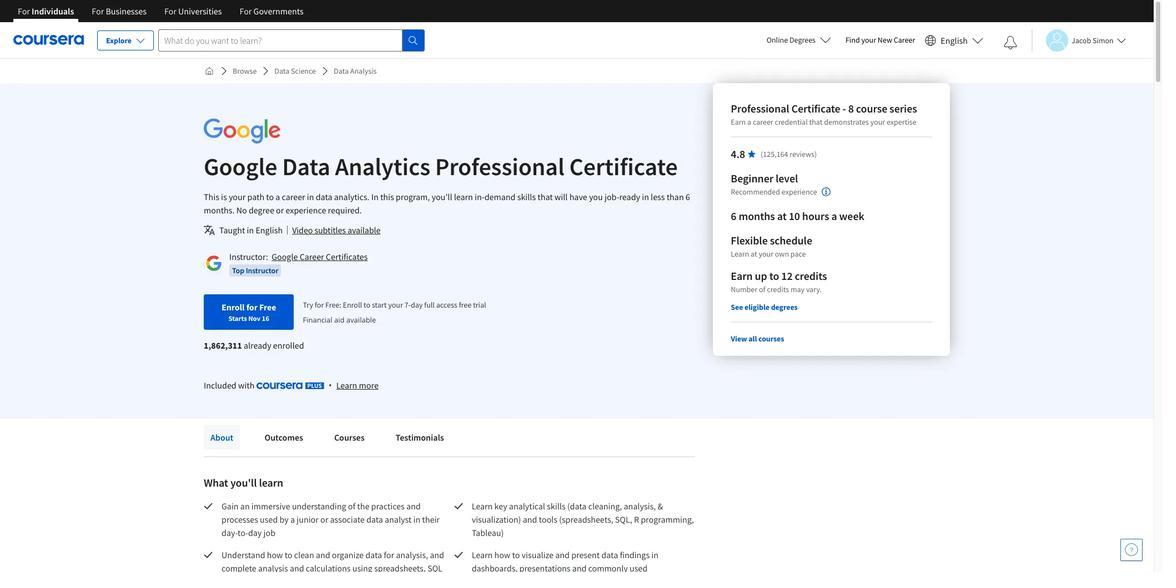 Task type: locate. For each thing, give the bounding box(es) containing it.
0 vertical spatial earn
[[731, 117, 746, 127]]

how inside learn how to visualize and present data findings in dashboards, presentations and commonly use
[[494, 550, 510, 561]]

0 vertical spatial of
[[759, 285, 765, 295]]

online
[[767, 35, 788, 45]]

for up "spreadsheets,"
[[384, 550, 394, 561]]

0 vertical spatial 6
[[686, 192, 690, 203]]

your down course
[[870, 117, 885, 127]]

google up instructor
[[272, 252, 298, 263]]

experience inside this is your path to a career in data analytics. in this program, you'll learn in-demand skills that will have you job-ready in less than 6 months. no degree or experience required.
[[286, 205, 326, 216]]

present
[[571, 550, 600, 561]]

6 right than on the top of the page
[[686, 192, 690, 203]]

understanding
[[292, 501, 346, 512]]

courses link
[[328, 426, 371, 450]]

data up required.
[[316, 192, 332, 203]]

to left visualize
[[512, 550, 520, 561]]

about
[[210, 432, 233, 444]]

1 horizontal spatial credits
[[795, 269, 827, 283]]

data inside this is your path to a career in data analytics. in this program, you'll learn in-demand skills that will have you job-ready in less than 6 months. no degree or experience required.
[[316, 192, 332, 203]]

in inside learn how to visualize and present data findings in dashboards, presentations and commonly use
[[651, 550, 658, 561]]

career left credential
[[753, 117, 773, 127]]

will
[[555, 192, 568, 203]]

to right path in the left of the page
[[266, 192, 274, 203]]

a left week on the right top of page
[[831, 209, 837, 223]]

4 for from the left
[[240, 6, 252, 17]]

enrolled
[[273, 340, 304, 351]]

day left job
[[248, 528, 262, 539]]

professional up credential
[[731, 102, 789, 115]]

for up nov
[[246, 302, 258, 313]]

experience up video
[[286, 205, 326, 216]]

day inside try for free: enroll to start your 7-day full access free trial financial aid available
[[411, 300, 423, 310]]

0 horizontal spatial enroll
[[222, 302, 245, 313]]

how inside understand how to clean and organize data for analysis, and complete analysis and calculations using spreadsheets, sq
[[267, 550, 283, 561]]

how up dashboards,
[[494, 550, 510, 561]]

career inside instructor: google career certificates top instructor
[[300, 252, 324, 263]]

1 horizontal spatial how
[[494, 550, 510, 561]]

practices
[[371, 501, 405, 512]]

english
[[941, 35, 968, 46], [256, 225, 283, 236]]

trial
[[473, 300, 486, 310]]

0 vertical spatial certificate
[[791, 102, 840, 115]]

how
[[267, 550, 283, 561], [494, 550, 510, 561]]

1 horizontal spatial of
[[759, 285, 765, 295]]

data up commonly
[[601, 550, 618, 561]]

learn right •
[[336, 380, 357, 391]]

analysis
[[258, 564, 288, 573]]

1 vertical spatial at
[[751, 249, 757, 259]]

google up path in the left of the page
[[204, 152, 277, 182]]

learn inside the flexible schedule learn at your own pace
[[731, 249, 749, 259]]

in right taught
[[247, 225, 254, 236]]

0 horizontal spatial career
[[282, 192, 305, 203]]

explore button
[[97, 31, 154, 51]]

a right by
[[290, 515, 295, 526]]

for left governments
[[240, 6, 252, 17]]

gain an immersive understanding of the practices and processes used by a junior or associate data analyst in their day-to-day job
[[222, 501, 441, 539]]

certificate up credential
[[791, 102, 840, 115]]

1 horizontal spatial english
[[941, 35, 968, 46]]

1 horizontal spatial analysis,
[[624, 501, 656, 512]]

immersive
[[251, 501, 290, 512]]

video subtitles available
[[292, 225, 381, 236]]

1 vertical spatial experience
[[286, 205, 326, 216]]

that
[[809, 117, 823, 127], [538, 192, 553, 203]]

included
[[204, 380, 236, 391]]

in
[[371, 192, 378, 203]]

1 vertical spatial of
[[348, 501, 355, 512]]

None search field
[[158, 29, 425, 51]]

0 vertical spatial experience
[[782, 187, 817, 197]]

show notifications image
[[1004, 36, 1017, 49]]

outcomes
[[264, 432, 303, 444]]

career inside professional certificate - 8 course series earn a career credential that demonstrates your expertise
[[753, 117, 773, 127]]

skills up tools
[[547, 501, 565, 512]]

your left '7-'
[[388, 300, 403, 310]]

in up video
[[307, 192, 314, 203]]

1 horizontal spatial day
[[411, 300, 423, 310]]

to inside understand how to clean and organize data for analysis, and complete analysis and calculations using spreadsheets, sq
[[285, 550, 292, 561]]

2 horizontal spatial for
[[384, 550, 394, 561]]

that right credential
[[809, 117, 823, 127]]

view all courses link
[[731, 334, 784, 344]]

jacob
[[1072, 35, 1091, 45]]

calculations
[[306, 564, 351, 573]]

to left start
[[364, 300, 370, 310]]

top
[[232, 266, 244, 276]]

1 vertical spatial that
[[538, 192, 553, 203]]

for left businesses
[[92, 6, 104, 17]]

0 horizontal spatial professional
[[435, 152, 565, 182]]

0 horizontal spatial day
[[248, 528, 262, 539]]

skills right demand
[[517, 192, 536, 203]]

to left clean
[[285, 550, 292, 561]]

testimonials link
[[389, 426, 451, 450]]

your
[[861, 35, 876, 45], [870, 117, 885, 127], [229, 192, 246, 203], [759, 249, 773, 259], [388, 300, 403, 310]]

1 vertical spatial career
[[300, 252, 324, 263]]

experience
[[782, 187, 817, 197], [286, 205, 326, 216]]

1 vertical spatial or
[[320, 515, 328, 526]]

0 horizontal spatial how
[[267, 550, 283, 561]]

available down required.
[[348, 225, 381, 236]]

professional up demand
[[435, 152, 565, 182]]

for for governments
[[240, 6, 252, 17]]

1 horizontal spatial career
[[753, 117, 773, 127]]

0 vertical spatial learn
[[454, 192, 473, 203]]

recommended
[[731, 187, 780, 197]]

help center image
[[1125, 544, 1138, 557]]

nov
[[248, 314, 260, 323]]

6 left the months
[[731, 209, 736, 223]]

career down video
[[300, 252, 324, 263]]

0 horizontal spatial certificate
[[569, 152, 678, 182]]

and up calculations
[[316, 550, 330, 561]]

your right the is
[[229, 192, 246, 203]]

0 vertical spatial analysis,
[[624, 501, 656, 512]]

1 vertical spatial day
[[248, 528, 262, 539]]

0 horizontal spatial analysis,
[[396, 550, 428, 561]]

1,862,311
[[204, 340, 242, 351]]

0 vertical spatial available
[[348, 225, 381, 236]]

1 horizontal spatial or
[[320, 515, 328, 526]]

1 horizontal spatial certificate
[[791, 102, 840, 115]]

0 vertical spatial credits
[[795, 269, 827, 283]]

organize
[[332, 550, 364, 561]]

that inside professional certificate - 8 course series earn a career credential that demonstrates your expertise
[[809, 117, 823, 127]]

your inside the flexible schedule learn at your own pace
[[759, 249, 773, 259]]

online degrees
[[767, 35, 816, 45]]

analysis
[[350, 66, 377, 76]]

a right path in the left of the page
[[276, 192, 280, 203]]

data inside "link"
[[334, 66, 349, 76]]

for right try
[[315, 300, 324, 310]]

and up presentations
[[555, 550, 570, 561]]

an
[[240, 501, 250, 512]]

for governments
[[240, 6, 303, 17]]

•
[[329, 380, 332, 392]]

2 how from the left
[[494, 550, 510, 561]]

included with
[[204, 380, 256, 391]]

your left the own
[[759, 249, 773, 259]]

how up analysis
[[267, 550, 283, 561]]

available inside button
[[348, 225, 381, 236]]

or down understanding at left
[[320, 515, 328, 526]]

how for learn
[[494, 550, 510, 561]]

subtitles
[[314, 225, 346, 236]]

for left individuals
[[18, 6, 30, 17]]

0 vertical spatial that
[[809, 117, 823, 127]]

day left full at the bottom left of the page
[[411, 300, 423, 310]]

career
[[894, 35, 915, 45], [300, 252, 324, 263]]

1 vertical spatial certificate
[[569, 152, 678, 182]]

for inside try for free: enroll to start your 7-day full access free trial financial aid available
[[315, 300, 324, 310]]

enroll up starts on the bottom left
[[222, 302, 245, 313]]

learn up dashboards,
[[472, 550, 493, 561]]

start
[[372, 300, 387, 310]]

2 for from the left
[[92, 6, 104, 17]]

your inside professional certificate - 8 course series earn a career credential that demonstrates your expertise
[[870, 117, 885, 127]]

to left 12
[[769, 269, 779, 283]]

credits down earn up to 12 credits
[[767, 285, 789, 295]]

1 horizontal spatial experience
[[782, 187, 817, 197]]

analysis, up r
[[624, 501, 656, 512]]

of
[[759, 285, 765, 295], [348, 501, 355, 512]]

in right findings
[[651, 550, 658, 561]]

courses
[[758, 334, 784, 344]]

available right aid
[[346, 315, 376, 325]]

or right degree
[[276, 205, 284, 216]]

to inside learn how to visualize and present data findings in dashboards, presentations and commonly use
[[512, 550, 520, 561]]

of inside gain an immersive understanding of the practices and processes used by a junior or associate data analyst in their day-to-day job
[[348, 501, 355, 512]]

day-
[[222, 528, 238, 539]]

for for universities
[[164, 6, 176, 17]]

gain
[[222, 501, 239, 512]]

science
[[291, 66, 316, 76]]

learn more link
[[336, 379, 379, 393]]

schedule
[[770, 234, 812, 248]]

1 horizontal spatial that
[[809, 117, 823, 127]]

0 vertical spatial skills
[[517, 192, 536, 203]]

0 horizontal spatial that
[[538, 192, 553, 203]]

analysis, up "spreadsheets,"
[[396, 550, 428, 561]]

1 vertical spatial analysis,
[[396, 550, 428, 561]]

learn inside learn key analytical skills (data cleaning, analysis, & visualization) and tools (spreadsheets, sql, r programming, tableau)
[[472, 501, 493, 512]]

credits up vary.
[[795, 269, 827, 283]]

1 horizontal spatial at
[[777, 209, 787, 223]]

1 vertical spatial skills
[[547, 501, 565, 512]]

data for data analysis
[[334, 66, 349, 76]]

learn inside • learn more
[[336, 380, 357, 391]]

1 horizontal spatial learn
[[454, 192, 473, 203]]

your inside this is your path to a career in data analytics. in this program, you'll learn in-demand skills that will have you job-ready in less than 6 months. no degree or experience required.
[[229, 192, 246, 203]]

career up video
[[282, 192, 305, 203]]

at down flexible
[[751, 249, 757, 259]]

using
[[352, 564, 372, 573]]

available inside try for free: enroll to start your 7-day full access free trial financial aid available
[[346, 315, 376, 325]]

in-
[[475, 192, 485, 203]]

earn up number
[[731, 269, 753, 283]]

for left universities
[[164, 6, 176, 17]]

learn down flexible
[[731, 249, 749, 259]]

google career certificates link
[[272, 252, 368, 263]]

in left less
[[642, 192, 649, 203]]

1,862,311 already enrolled
[[204, 340, 304, 351]]

1 vertical spatial career
[[282, 192, 305, 203]]

associate
[[330, 515, 365, 526]]

at left 10
[[777, 209, 787, 223]]

1 vertical spatial google
[[272, 252, 298, 263]]

learn up immersive
[[259, 476, 283, 490]]

that left will
[[538, 192, 553, 203]]

certificates
[[326, 252, 368, 263]]

enroll right free:
[[343, 300, 362, 310]]

earn up 4.8
[[731, 117, 746, 127]]

0 vertical spatial career
[[753, 117, 773, 127]]

browse link
[[228, 61, 261, 81]]

no
[[236, 205, 247, 216]]

see eligible degrees
[[731, 303, 798, 313]]

in left their on the bottom left of page
[[413, 515, 420, 526]]

1 horizontal spatial 6
[[731, 209, 736, 223]]

learn inside learn how to visualize and present data findings in dashboards, presentations and commonly use
[[472, 550, 493, 561]]

1 vertical spatial available
[[346, 315, 376, 325]]

recommended experience
[[731, 187, 817, 197]]

required.
[[328, 205, 362, 216]]

data up using
[[365, 550, 382, 561]]

day inside gain an immersive understanding of the practices and processes used by a junior or associate data analyst in their day-to-day job
[[248, 528, 262, 539]]

1 horizontal spatial career
[[894, 35, 915, 45]]

0 horizontal spatial experience
[[286, 205, 326, 216]]

experience down level
[[782, 187, 817, 197]]

a
[[747, 117, 751, 127], [276, 192, 280, 203], [831, 209, 837, 223], [290, 515, 295, 526]]

0 horizontal spatial 6
[[686, 192, 690, 203]]

view all courses
[[731, 334, 784, 344]]

career inside this is your path to a career in data analytics. in this program, you'll learn in-demand skills that will have you job-ready in less than 6 months. no degree or experience required.
[[282, 192, 305, 203]]

how for understand
[[267, 550, 283, 561]]

data
[[316, 192, 332, 203], [366, 515, 383, 526], [365, 550, 382, 561], [601, 550, 618, 561]]

demand
[[485, 192, 515, 203]]

information about difficulty level pre-requisites. image
[[821, 188, 830, 197]]

0 vertical spatial or
[[276, 205, 284, 216]]

beginner
[[731, 172, 773, 185]]

of down the up
[[759, 285, 765, 295]]

0 vertical spatial professional
[[731, 102, 789, 115]]

vary.
[[806, 285, 822, 295]]

0 horizontal spatial at
[[751, 249, 757, 259]]

and down analytical
[[523, 515, 537, 526]]

1 how from the left
[[267, 550, 283, 561]]

less
[[651, 192, 665, 203]]

1 horizontal spatial skills
[[547, 501, 565, 512]]

1 horizontal spatial professional
[[731, 102, 789, 115]]

skills inside learn key analytical skills (data cleaning, analysis, & visualization) and tools (spreadsheets, sql, r programming, tableau)
[[547, 501, 565, 512]]

1 vertical spatial learn
[[259, 476, 283, 490]]

learn how to visualize and present data findings in dashboards, presentations and commonly use
[[472, 550, 660, 573]]

and up analyst
[[406, 501, 421, 512]]

0 horizontal spatial for
[[246, 302, 258, 313]]

0 horizontal spatial of
[[348, 501, 355, 512]]

0 horizontal spatial or
[[276, 205, 284, 216]]

0 vertical spatial english
[[941, 35, 968, 46]]

1 horizontal spatial enroll
[[343, 300, 362, 310]]

outcomes link
[[258, 426, 310, 450]]

data analysis link
[[329, 61, 381, 81]]

learn inside this is your path to a career in data analytics. in this program, you'll learn in-demand skills that will have you job-ready in less than 6 months. no degree or experience required.
[[454, 192, 473, 203]]

0 horizontal spatial career
[[300, 252, 324, 263]]

sql,
[[615, 515, 632, 526]]

1 horizontal spatial for
[[315, 300, 324, 310]]

1 for from the left
[[18, 6, 30, 17]]

english inside button
[[941, 35, 968, 46]]

have
[[569, 192, 587, 203]]

english button
[[921, 22, 988, 58]]

0 vertical spatial day
[[411, 300, 423, 310]]

analytics
[[335, 152, 430, 182]]

learn
[[731, 249, 749, 259], [336, 380, 357, 391], [472, 501, 493, 512], [472, 550, 493, 561]]

1 vertical spatial credits
[[767, 285, 789, 295]]

is
[[221, 192, 227, 203]]

learn key analytical skills (data cleaning, analysis, & visualization) and tools (spreadsheets, sql, r programming, tableau)
[[472, 501, 696, 539]]

data down the at left
[[366, 515, 383, 526]]

3 for from the left
[[164, 6, 176, 17]]

data for data science
[[274, 66, 289, 76]]

of left the at left
[[348, 501, 355, 512]]

degrees
[[789, 35, 816, 45]]

0 horizontal spatial english
[[256, 225, 283, 236]]

a left credential
[[747, 117, 751, 127]]

1 earn from the top
[[731, 117, 746, 127]]

you
[[589, 192, 603, 203]]

certificate up ready
[[569, 152, 678, 182]]

for for businesses
[[92, 6, 104, 17]]

4.8
[[731, 147, 745, 161]]

0 horizontal spatial credits
[[767, 285, 789, 295]]

learn left in-
[[454, 192, 473, 203]]

1 vertical spatial earn
[[731, 269, 753, 283]]

0 horizontal spatial skills
[[517, 192, 536, 203]]

professional certificate - 8 course series earn a career credential that demonstrates your expertise
[[731, 102, 917, 127]]

enroll
[[343, 300, 362, 310], [222, 302, 245, 313]]

0 vertical spatial google
[[204, 152, 277, 182]]

1 vertical spatial english
[[256, 225, 283, 236]]

for inside enroll for free starts nov 16
[[246, 302, 258, 313]]

the
[[357, 501, 369, 512]]

career right the new
[[894, 35, 915, 45]]

learn left key
[[472, 501, 493, 512]]



Task type: describe. For each thing, give the bounding box(es) containing it.
all
[[749, 334, 757, 344]]

(spreadsheets,
[[559, 515, 613, 526]]

demonstrates
[[824, 117, 869, 127]]

and inside gain an immersive understanding of the practices and processes used by a junior or associate data analyst in their day-to-day job
[[406, 501, 421, 512]]

this is your path to a career in data analytics. in this program, you'll learn in-demand skills that will have you job-ready in less than 6 months. no degree or experience required.
[[204, 192, 690, 216]]

for for try
[[315, 300, 324, 310]]

with
[[238, 380, 255, 391]]

a inside professional certificate - 8 course series earn a career credential that demonstrates your expertise
[[747, 117, 751, 127]]

banner navigation
[[9, 0, 312, 31]]

credential
[[775, 117, 808, 127]]

professional inside professional certificate - 8 course series earn a career credential that demonstrates your expertise
[[731, 102, 789, 115]]

analysis, inside understand how to clean and organize data for analysis, and complete analysis and calculations using spreadsheets, sq
[[396, 550, 428, 561]]

level
[[776, 172, 798, 185]]

analytical
[[509, 501, 545, 512]]

number of credits may vary.
[[731, 285, 822, 295]]

coursera image
[[13, 31, 84, 49]]

individuals
[[32, 6, 74, 17]]

used
[[260, 515, 278, 526]]

to for learn how to visualize and present data findings in dashboards, presentations and commonly use
[[512, 550, 520, 561]]

What do you want to learn? text field
[[158, 29, 403, 51]]

that inside this is your path to a career in data analytics. in this program, you'll learn in-demand skills that will have you job-ready in less than 6 months. no degree or experience required.
[[538, 192, 553, 203]]

understand how to clean and organize data for analysis, and complete analysis and calculations using spreadsheets, sq
[[222, 550, 446, 573]]

1 vertical spatial professional
[[435, 152, 565, 182]]

enroll for free starts nov 16
[[222, 302, 276, 323]]

job-
[[605, 192, 619, 203]]

(125,164
[[761, 149, 788, 159]]

their
[[422, 515, 440, 526]]

0 vertical spatial at
[[777, 209, 787, 223]]

for inside understand how to clean and organize data for analysis, and complete analysis and calculations using spreadsheets, sq
[[384, 550, 394, 561]]

-
[[843, 102, 846, 115]]

google career certificates image
[[205, 255, 222, 272]]

and down clean
[[290, 564, 304, 573]]

complete
[[222, 564, 256, 573]]

your right "find"
[[861, 35, 876, 45]]

or inside this is your path to a career in data analytics. in this program, you'll learn in-demand skills that will have you job-ready in less than 6 months. no degree or experience required.
[[276, 205, 284, 216]]

instructor: google career certificates top instructor
[[229, 252, 368, 276]]

try for free: enroll to start your 7-day full access free trial financial aid available
[[303, 300, 486, 325]]

free
[[259, 302, 276, 313]]

to inside try for free: enroll to start your 7-day full access free trial financial aid available
[[364, 300, 370, 310]]

online degrees button
[[758, 28, 840, 52]]

to for understand how to clean and organize data for analysis, and complete analysis and calculations using spreadsheets, sq
[[285, 550, 292, 561]]

what
[[204, 476, 228, 490]]

google image
[[204, 119, 280, 144]]

1 vertical spatial 6
[[731, 209, 736, 223]]

than
[[667, 192, 684, 203]]

10
[[789, 209, 800, 223]]

months.
[[204, 205, 235, 216]]

and down their on the bottom left of page
[[430, 550, 444, 561]]

programming,
[[641, 515, 694, 526]]

at inside the flexible schedule learn at your own pace
[[751, 249, 757, 259]]

free
[[459, 300, 471, 310]]

in inside gain an immersive understanding of the practices and processes used by a junior or associate data analyst in their day-to-day job
[[413, 515, 420, 526]]

your inside try for free: enroll to start your 7-day full access free trial financial aid available
[[388, 300, 403, 310]]

about link
[[204, 426, 240, 450]]

coursera plus image
[[256, 383, 324, 390]]

8
[[848, 102, 854, 115]]

universities
[[178, 6, 222, 17]]

starts
[[229, 314, 247, 323]]

7-
[[405, 300, 411, 310]]

and inside learn key analytical skills (data cleaning, analysis, & visualization) and tools (spreadsheets, sql, r programming, tableau)
[[523, 515, 537, 526]]

instructor
[[246, 266, 278, 276]]

spreadsheets,
[[374, 564, 426, 573]]

to-
[[238, 528, 248, 539]]

path
[[247, 192, 264, 203]]

already
[[244, 340, 271, 351]]

tools
[[539, 515, 557, 526]]

browse
[[233, 66, 257, 76]]

this
[[204, 192, 219, 203]]

2 earn from the top
[[731, 269, 753, 283]]

jacob simon
[[1072, 35, 1114, 45]]

governments
[[254, 6, 303, 17]]

data science
[[274, 66, 316, 76]]

enroll inside try for free: enroll to start your 7-day full access free trial financial aid available
[[343, 300, 362, 310]]

analysis, inside learn key analytical skills (data cleaning, analysis, & visualization) and tools (spreadsheets, sql, r programming, tableau)
[[624, 501, 656, 512]]

a inside gain an immersive understanding of the practices and processes used by a junior or associate data analyst in their day-to-day job
[[290, 515, 295, 526]]

and down present
[[572, 564, 587, 573]]

data inside learn how to visualize and present data findings in dashboards, presentations and commonly use
[[601, 550, 618, 561]]

certificate inside professional certificate - 8 course series earn a career credential that demonstrates your expertise
[[791, 102, 840, 115]]

google inside instructor: google career certificates top instructor
[[272, 252, 298, 263]]

skills inside this is your path to a career in data analytics. in this program, you'll learn in-demand skills that will have you job-ready in less than 6 months. no degree or experience required.
[[517, 192, 536, 203]]

analyst
[[385, 515, 412, 526]]

data inside understand how to clean and organize data for analysis, and complete analysis and calculations using spreadsheets, sq
[[365, 550, 382, 561]]

free:
[[325, 300, 341, 310]]

0 horizontal spatial learn
[[259, 476, 283, 490]]

dashboards,
[[472, 564, 518, 573]]

for for enroll
[[246, 302, 258, 313]]

tableau)
[[472, 528, 504, 539]]

enroll inside enroll for free starts nov 16
[[222, 302, 245, 313]]

by
[[280, 515, 289, 526]]

junior
[[297, 515, 319, 526]]

to inside this is your path to a career in data analytics. in this program, you'll learn in-demand skills that will have you job-ready in less than 6 months. no degree or experience required.
[[266, 192, 274, 203]]

&
[[658, 501, 663, 512]]

understand
[[222, 550, 265, 561]]

what you'll learn
[[204, 476, 283, 490]]

0 vertical spatial career
[[894, 35, 915, 45]]

(data
[[567, 501, 587, 512]]

find your new career link
[[840, 33, 921, 47]]

instructor:
[[229, 252, 268, 263]]

pace
[[791, 249, 806, 259]]

ready
[[619, 192, 640, 203]]

data inside gain an immersive understanding of the practices and processes used by a junior or associate data analyst in their day-to-day job
[[366, 515, 383, 526]]

up
[[755, 269, 767, 283]]

own
[[775, 249, 789, 259]]

job
[[263, 528, 275, 539]]

try
[[303, 300, 313, 310]]

businesses
[[106, 6, 147, 17]]

expertise
[[887, 117, 916, 127]]

earn inside professional certificate - 8 course series earn a career credential that demonstrates your expertise
[[731, 117, 746, 127]]

6 inside this is your path to a career in data analytics. in this program, you'll learn in-demand skills that will have you job-ready in less than 6 months. no degree or experience required.
[[686, 192, 690, 203]]

analytics.
[[334, 192, 370, 203]]

more
[[359, 380, 379, 391]]

12
[[781, 269, 793, 283]]

for for individuals
[[18, 6, 30, 17]]

a inside this is your path to a career in data analytics. in this program, you'll learn in-demand skills that will have you job-ready in less than 6 months. no degree or experience required.
[[276, 192, 280, 203]]

simon
[[1093, 35, 1114, 45]]

week
[[839, 209, 864, 223]]

to for earn up to 12 credits
[[769, 269, 779, 283]]

find your new career
[[846, 35, 915, 45]]

courses
[[334, 432, 365, 444]]

taught in english
[[219, 225, 283, 236]]

home image
[[205, 67, 214, 76]]

you'll
[[230, 476, 257, 490]]

or inside gain an immersive understanding of the practices and processes used by a junior or associate data analyst in their day-to-day job
[[320, 515, 328, 526]]



Task type: vqa. For each thing, say whether or not it's contained in the screenshot.
'My'
no



